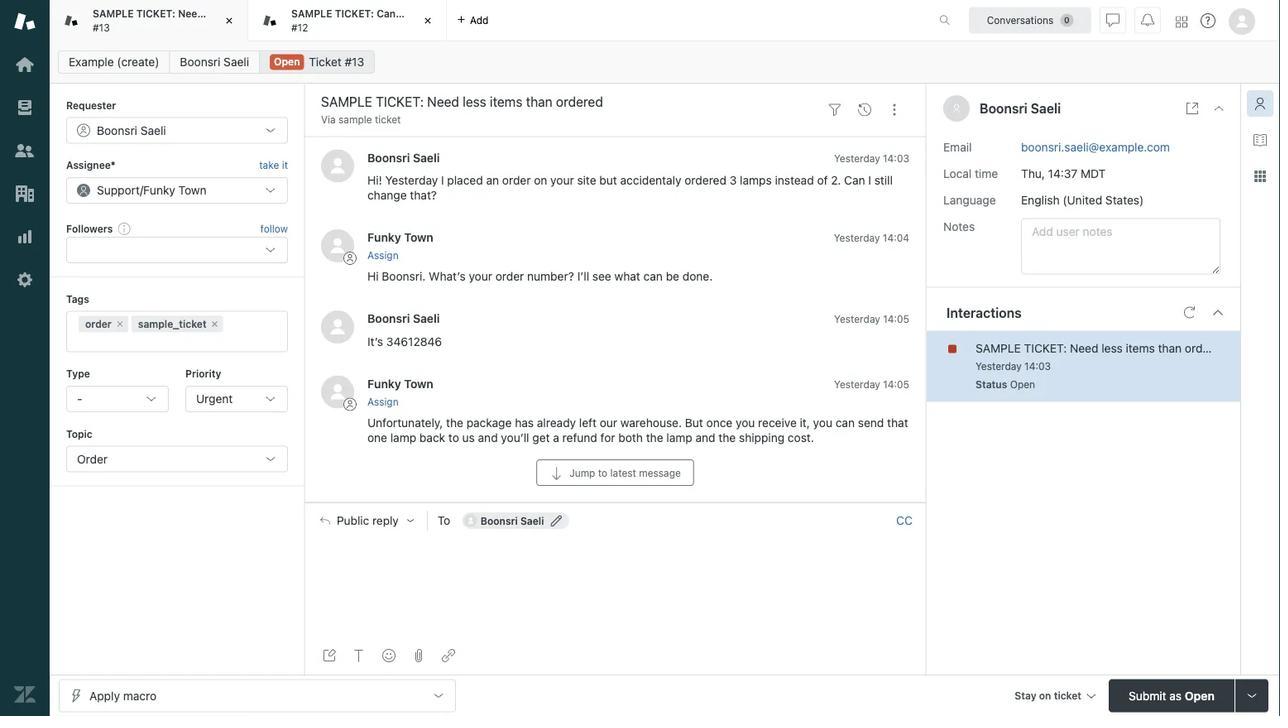 Task type: describe. For each thing, give the bounding box(es) containing it.
14:05 for it's 34612846
[[883, 313, 910, 325]]

i'll
[[578, 270, 589, 283]]

be
[[666, 270, 680, 283]]

cost.
[[788, 431, 814, 444]]

boonsri.
[[382, 270, 426, 283]]

it
[[282, 159, 288, 171]]

reply
[[372, 513, 399, 527]]

view more details image
[[1186, 102, 1199, 115]]

boonsri.saeli@example.com image
[[464, 514, 477, 527]]

need for sample ticket: need less items than ordered #13
[[178, 8, 204, 20]]

package
[[467, 416, 512, 430]]

14:03 inside "sample ticket: need less items than ordered yesterday 14:03 status open"
[[1025, 361, 1051, 372]]

add link (cmd k) image
[[442, 649, 455, 662]]

1 i from the left
[[441, 173, 444, 187]]

14:03 inside the "conversationlabel" log
[[883, 152, 910, 164]]

ordered inside hi! yesterday i placed an order on your site but accidentaly ordered 3 lamps instead of 2. can i still change that?
[[685, 173, 727, 187]]

ticket: for sample ticket: cancel order #12
[[335, 8, 374, 20]]

close image
[[420, 12, 436, 29]]

reporting image
[[14, 226, 36, 248]]

jump
[[570, 467, 596, 478]]

get
[[533, 431, 550, 444]]

saeli up the 34612846 on the left top
[[413, 312, 440, 325]]

secondary element
[[50, 46, 1281, 79]]

yesterday 14:04
[[834, 232, 910, 244]]

info on adding followers image
[[118, 222, 131, 235]]

take
[[259, 159, 279, 171]]

jump to latest message
[[570, 467, 681, 478]]

zendesk support image
[[14, 11, 36, 32]]

ordered for sample ticket: need less items than ordered yesterday 14:03 status open
[[1185, 341, 1227, 355]]

lamps
[[740, 173, 772, 187]]

example (create)
[[69, 55, 159, 69]]

add
[[470, 14, 489, 26]]

ticket for stay on ticket
[[1054, 690, 1082, 702]]

Yesterday 14:05 text field
[[834, 313, 910, 325]]

urgent button
[[185, 386, 288, 412]]

14:04
[[883, 232, 910, 244]]

email
[[944, 140, 972, 154]]

boonsri saeli inside secondary element
[[180, 55, 249, 69]]

but
[[685, 416, 703, 430]]

accidentaly
[[621, 173, 682, 187]]

public reply
[[337, 513, 399, 527]]

-
[[77, 392, 82, 406]]

add attachment image
[[412, 649, 425, 662]]

it's
[[368, 335, 383, 348]]

than for sample ticket: need less items than ordered #13
[[258, 8, 280, 20]]

example (create) button
[[58, 50, 170, 74]]

0 vertical spatial yesterday 14:03 text field
[[834, 152, 910, 164]]

english
[[1021, 193, 1060, 207]]

than for sample ticket: need less items than ordered yesterday 14:03 status open
[[1158, 341, 1182, 355]]

boonsri right boonsri.saeli@example.com icon
[[481, 515, 518, 526]]

1 horizontal spatial close image
[[1213, 102, 1226, 115]]

macro
[[123, 689, 157, 702]]

refund
[[563, 431, 598, 444]]

assignee*
[[66, 159, 116, 171]]

yesterday 14:03
[[834, 152, 910, 164]]

support
[[97, 183, 140, 197]]

see
[[593, 270, 612, 283]]

need for sample ticket: need less items than ordered yesterday 14:03 status open
[[1070, 341, 1099, 355]]

saeli inside secondary element
[[224, 55, 249, 69]]

button displays agent's chat status as invisible. image
[[1107, 14, 1120, 27]]

send
[[858, 416, 884, 430]]

1 lamp from the left
[[391, 431, 417, 444]]

stay on ticket button
[[1008, 679, 1103, 715]]

followers element
[[66, 237, 288, 263]]

yesterday inside hi! yesterday i placed an order on your site but accidentaly ordered 3 lamps instead of 2. can i still change that?
[[385, 173, 438, 187]]

sample_ticket
[[138, 318, 207, 330]]

thu,
[[1021, 166, 1045, 180]]

language
[[944, 193, 996, 207]]

main element
[[0, 0, 50, 716]]

assign for hi
[[368, 249, 399, 261]]

14:05 for unfortunately, the package has already left our warehouse. but once you receive it, you can send that one lamp back to us and you'll get a refund for both the lamp and the shipping cost.
[[883, 378, 910, 390]]

urgent
[[196, 392, 233, 406]]

#13 inside sample ticket: need less items than ordered #13
[[93, 22, 110, 33]]

Yesterday 14:04 text field
[[834, 232, 910, 244]]

user image
[[952, 103, 962, 113]]

message
[[639, 467, 681, 478]]

on inside popup button
[[1040, 690, 1052, 702]]

Add user notes text field
[[1021, 218, 1221, 274]]

take it button
[[259, 157, 288, 174]]

local
[[944, 166, 972, 180]]

states)
[[1106, 193, 1144, 207]]

boonsri.saeli@example.com
[[1021, 140, 1170, 154]]

2 you from the left
[[813, 416, 833, 430]]

sample ticket: cancel order #12
[[291, 8, 439, 33]]

left
[[579, 416, 597, 430]]

once
[[707, 416, 733, 430]]

14:37
[[1048, 166, 1078, 180]]

latest
[[611, 467, 636, 478]]

via sample ticket
[[321, 114, 401, 125]]

tags
[[66, 293, 89, 305]]

0 horizontal spatial your
[[469, 270, 493, 283]]

#13 inside secondary element
[[345, 55, 364, 69]]

ticket #13
[[309, 55, 364, 69]]

1 avatar image from the top
[[321, 149, 354, 182]]

that?
[[410, 188, 437, 202]]

open inside secondary element
[[274, 56, 300, 67]]

status
[[976, 379, 1008, 390]]

items for sample ticket: need less items than ordered yesterday 14:03 status open
[[1126, 341, 1155, 355]]

funky for hi
[[368, 230, 401, 244]]

2.
[[831, 173, 841, 187]]

2 avatar image from the top
[[321, 229, 354, 262]]

thu, 14:37 mdt
[[1021, 166, 1106, 180]]

of
[[817, 173, 828, 187]]

one
[[368, 431, 387, 444]]

saeli inside "requester" element
[[141, 123, 166, 137]]

funky town link for hi
[[368, 230, 434, 244]]

placed
[[447, 173, 483, 187]]

yesterday inside "sample ticket: need less items than ordered yesterday 14:03 status open"
[[976, 361, 1022, 372]]

4 avatar image from the top
[[321, 376, 354, 409]]

/
[[140, 183, 143, 197]]

ticket for via sample ticket
[[375, 114, 401, 125]]

public reply button
[[305, 503, 427, 538]]

hi!
[[368, 173, 382, 187]]

an
[[486, 173, 499, 187]]

customer context image
[[1254, 97, 1267, 110]]

zendesk image
[[14, 684, 36, 705]]

apps image
[[1254, 170, 1267, 183]]

remove image
[[115, 319, 125, 329]]

public
[[337, 513, 369, 527]]

ticket
[[309, 55, 342, 69]]

what
[[615, 270, 641, 283]]

our
[[600, 416, 618, 430]]

(united
[[1063, 193, 1103, 207]]

can
[[844, 173, 866, 187]]

hi boonsri. what's your order number? i'll see what can be done.
[[368, 270, 713, 283]]

support / funky town
[[97, 183, 207, 197]]

boonsri up it's
[[368, 312, 410, 325]]

for
[[601, 431, 616, 444]]

edit user image
[[551, 515, 562, 526]]

sample for sample ticket: need less items than ordered yesterday 14:03 status open
[[976, 341, 1021, 355]]

less for sample ticket: need less items than ordered yesterday 14:03 status open
[[1102, 341, 1123, 355]]

hide composer image
[[609, 496, 622, 509]]

notes
[[944, 219, 975, 233]]

2 and from the left
[[696, 431, 716, 444]]

us
[[462, 431, 475, 444]]

topic
[[66, 428, 93, 440]]

ticket: for sample ticket: need less items than ordered yesterday 14:03 status open
[[1025, 341, 1067, 355]]

requester
[[66, 99, 116, 111]]

views image
[[14, 97, 36, 118]]

mdt
[[1081, 166, 1106, 180]]

already
[[537, 416, 576, 430]]

apply macro
[[89, 689, 157, 702]]



Task type: vqa. For each thing, say whether or not it's contained in the screenshot.
Draft mode button
no



Task type: locate. For each thing, give the bounding box(es) containing it.
0 horizontal spatial close image
[[221, 12, 238, 29]]

0 horizontal spatial on
[[534, 173, 547, 187]]

2 vertical spatial open
[[1185, 689, 1215, 702]]

you
[[736, 416, 755, 430], [813, 416, 833, 430]]

1 vertical spatial funky
[[368, 230, 401, 244]]

can inside unfortunately, the package has already left our warehouse. but once you receive it, you can send that one lamp back to us and you'll get a refund for both the lamp and the shipping cost.
[[836, 416, 855, 430]]

boonsri right user icon
[[980, 101, 1028, 116]]

0 vertical spatial need
[[178, 8, 204, 20]]

than
[[258, 8, 280, 20], [1158, 341, 1182, 355]]

open
[[274, 56, 300, 67], [1010, 379, 1036, 390], [1185, 689, 1215, 702]]

conversations button
[[969, 7, 1092, 34]]

#13
[[93, 22, 110, 33], [345, 55, 364, 69]]

open right as
[[1185, 689, 1215, 702]]

sample inside sample ticket: cancel order #12
[[291, 8, 332, 20]]

1 vertical spatial can
[[836, 416, 855, 430]]

14:05 up that
[[883, 378, 910, 390]]

boonsri saeli down sample ticket: need less items than ordered #13
[[180, 55, 249, 69]]

0 horizontal spatial can
[[644, 270, 663, 283]]

tab up (create)
[[50, 0, 321, 41]]

2 horizontal spatial open
[[1185, 689, 1215, 702]]

0 vertical spatial items
[[228, 8, 255, 20]]

1 horizontal spatial less
[[1102, 341, 1123, 355]]

0 horizontal spatial you
[[736, 416, 755, 430]]

and down package on the left of the page
[[478, 431, 498, 444]]

funky
[[143, 183, 175, 197], [368, 230, 401, 244], [368, 377, 401, 390]]

boonsri saeli link up it's 34612846
[[368, 312, 440, 325]]

0 horizontal spatial i
[[441, 173, 444, 187]]

1 horizontal spatial the
[[646, 431, 664, 444]]

boonsri saeli right boonsri.saeli@example.com icon
[[481, 515, 544, 526]]

yesterday 14:05 up the send
[[834, 378, 910, 390]]

sample inside "sample ticket: need less items than ordered yesterday 14:03 status open"
[[976, 341, 1021, 355]]

yesterday left 14:04
[[834, 232, 880, 244]]

open right status
[[1010, 379, 1036, 390]]

assign button up unfortunately,
[[368, 394, 399, 409]]

assign button for unfortunately,
[[368, 394, 399, 409]]

local time
[[944, 166, 998, 180]]

1 horizontal spatial items
[[1126, 341, 1155, 355]]

1 funky town link from the top
[[368, 230, 434, 244]]

Subject field
[[318, 92, 817, 112]]

stay on ticket
[[1015, 690, 1082, 702]]

1 horizontal spatial ticket
[[1054, 690, 1082, 702]]

1 vertical spatial need
[[1070, 341, 1099, 355]]

0 vertical spatial boonsri saeli link
[[169, 50, 260, 74]]

conversationlabel log
[[305, 136, 926, 502]]

items
[[228, 8, 255, 20], [1126, 341, 1155, 355]]

Yesterday 14:03 text field
[[834, 152, 910, 164], [976, 361, 1051, 372]]

boonsri saeli link for it's
[[368, 312, 440, 325]]

to inside unfortunately, the package has already left our warehouse. but once you receive it, you can send that one lamp back to us and you'll get a refund for both the lamp and the shipping cost.
[[449, 431, 459, 444]]

zendesk products image
[[1176, 16, 1188, 28]]

1 vertical spatial your
[[469, 270, 493, 283]]

boonsri down requester
[[97, 123, 137, 137]]

yesterday 14:05 for it's 34612846
[[834, 313, 910, 325]]

0 vertical spatial ticket
[[375, 114, 401, 125]]

the up us at the left bottom of page
[[446, 416, 464, 430]]

funky town assign
[[368, 230, 434, 261], [368, 377, 434, 407]]

boonsri saeli down requester
[[97, 123, 166, 137]]

ticket right stay
[[1054, 690, 1082, 702]]

sample for sample ticket: cancel order #12
[[291, 8, 332, 20]]

0 vertical spatial #13
[[93, 22, 110, 33]]

0 horizontal spatial sample
[[93, 8, 134, 20]]

stay
[[1015, 690, 1037, 702]]

1 horizontal spatial lamp
[[667, 431, 693, 444]]

hi! yesterday i placed an order on your site but accidentaly ordered 3 lamps instead of 2. can i still change that?
[[368, 173, 893, 202]]

0 horizontal spatial ordered
[[283, 8, 321, 20]]

order right the cancel
[[413, 8, 439, 20]]

i left the placed at the left of page
[[441, 173, 444, 187]]

boonsri saeli
[[180, 55, 249, 69], [980, 101, 1061, 116], [97, 123, 166, 137], [368, 151, 440, 164], [368, 312, 440, 325], [481, 515, 544, 526]]

2 horizontal spatial the
[[719, 431, 736, 444]]

knowledge image
[[1254, 133, 1267, 147]]

items inside "sample ticket: need less items than ordered yesterday 14:03 status open"
[[1126, 341, 1155, 355]]

boonsri saeli link down sample ticket: need less items than ordered #13
[[169, 50, 260, 74]]

town for unfortunately,
[[404, 377, 434, 390]]

2 assign button from the top
[[368, 394, 399, 409]]

0 vertical spatial on
[[534, 173, 547, 187]]

1 funky town assign from the top
[[368, 230, 434, 261]]

Yesterday 14:05 text field
[[834, 378, 910, 390]]

lamp down but
[[667, 431, 693, 444]]

organizations image
[[14, 183, 36, 204]]

1 vertical spatial town
[[404, 230, 434, 244]]

0 horizontal spatial ticket:
[[136, 8, 175, 20]]

to right "jump"
[[598, 467, 608, 478]]

saeli up support / funky town
[[141, 123, 166, 137]]

ticket: inside sample ticket: cancel order #12
[[335, 8, 374, 20]]

tab
[[50, 0, 321, 41], [248, 0, 447, 41]]

town right '/'
[[179, 183, 207, 197]]

to left us at the left bottom of page
[[449, 431, 459, 444]]

done.
[[683, 270, 713, 283]]

2 horizontal spatial ordered
[[1185, 341, 1227, 355]]

yesterday for the top yesterday 14:03 text box
[[834, 152, 881, 164]]

order right an
[[502, 173, 531, 187]]

close image inside tab
[[221, 12, 238, 29]]

0 vertical spatial ordered
[[283, 8, 321, 20]]

ordered for sample ticket: need less items than ordered #13
[[283, 8, 321, 20]]

on right stay
[[1040, 690, 1052, 702]]

1 vertical spatial yesterday 14:03 text field
[[976, 361, 1051, 372]]

funky town link up boonsri.
[[368, 230, 434, 244]]

0 vertical spatial open
[[274, 56, 300, 67]]

yesterday 14:05 for unfortunately, the package has already left our warehouse. but once you receive it, you can send that one lamp back to us and you'll get a refund for both the lamp and the shipping cost.
[[834, 378, 910, 390]]

1 vertical spatial yesterday 14:05
[[834, 378, 910, 390]]

draft mode image
[[323, 649, 336, 662]]

need
[[178, 8, 204, 20], [1070, 341, 1099, 355]]

order inside hi! yesterday i placed an order on your site but accidentaly ordered 3 lamps instead of 2. can i still change that?
[[502, 173, 531, 187]]

2 yesterday 14:05 from the top
[[834, 378, 910, 390]]

1 horizontal spatial can
[[836, 416, 855, 430]]

sample up status
[[976, 341, 1021, 355]]

boonsri saeli link inside secondary element
[[169, 50, 260, 74]]

1 assign button from the top
[[368, 248, 399, 263]]

0 vertical spatial less
[[206, 8, 226, 20]]

need inside "sample ticket: need less items than ordered yesterday 14:03 status open"
[[1070, 341, 1099, 355]]

ticket actions image
[[888, 103, 901, 116]]

than inside sample ticket: need less items than ordered #13
[[258, 8, 280, 20]]

the down warehouse.
[[646, 431, 664, 444]]

open inside "sample ticket: need less items than ordered yesterday 14:03 status open"
[[1010, 379, 1036, 390]]

1 vertical spatial boonsri saeli link
[[368, 151, 440, 164]]

#13 right ticket
[[345, 55, 364, 69]]

1 horizontal spatial open
[[1010, 379, 1036, 390]]

customers image
[[14, 140, 36, 161]]

close image left #12
[[221, 12, 238, 29]]

ticket:
[[136, 8, 175, 20], [335, 8, 374, 20], [1025, 341, 1067, 355]]

1 vertical spatial ticket
[[1054, 690, 1082, 702]]

yesterday 14:03 text field up still
[[834, 152, 910, 164]]

2 vertical spatial ordered
[[1185, 341, 1227, 355]]

priority
[[185, 368, 221, 380]]

1 horizontal spatial you
[[813, 416, 833, 430]]

funky town link for unfortunately,
[[368, 377, 434, 390]]

0 vertical spatial assign button
[[368, 248, 399, 263]]

1 and from the left
[[478, 431, 498, 444]]

submit as open
[[1129, 689, 1215, 702]]

0 vertical spatial funky
[[143, 183, 175, 197]]

14:03
[[883, 152, 910, 164], [1025, 361, 1051, 372]]

yesterday for the yesterday 14:04 text box
[[834, 232, 880, 244]]

as
[[1170, 689, 1182, 702]]

saeli up that?
[[413, 151, 440, 164]]

1 yesterday 14:05 from the top
[[834, 313, 910, 325]]

funky up hi
[[368, 230, 401, 244]]

get started image
[[14, 54, 36, 75]]

funky town assign for unfortunately,
[[368, 377, 434, 407]]

2 lamp from the left
[[667, 431, 693, 444]]

has
[[515, 416, 534, 430]]

2 vertical spatial funky
[[368, 377, 401, 390]]

yesterday up the send
[[834, 378, 881, 390]]

1 horizontal spatial to
[[598, 467, 608, 478]]

1 horizontal spatial ticket:
[[335, 8, 374, 20]]

funky inside assignee* element
[[143, 183, 175, 197]]

0 horizontal spatial yesterday 14:03 text field
[[834, 152, 910, 164]]

(create)
[[117, 55, 159, 69]]

yesterday up status
[[976, 361, 1022, 372]]

less inside "sample ticket: need less items than ordered yesterday 14:03 status open"
[[1102, 341, 1123, 355]]

sample ticket: need less items than ordered yesterday 14:03 status open
[[976, 341, 1227, 390]]

notifications image
[[1142, 14, 1155, 27]]

order left remove icon
[[85, 318, 112, 330]]

your left site
[[551, 173, 574, 187]]

yesterday 14:03 text field up status
[[976, 361, 1051, 372]]

town for hi
[[404, 230, 434, 244]]

1 horizontal spatial than
[[1158, 341, 1182, 355]]

0 horizontal spatial need
[[178, 8, 204, 20]]

1 horizontal spatial #13
[[345, 55, 364, 69]]

on
[[534, 173, 547, 187], [1040, 690, 1052, 702]]

it's 34612846
[[368, 335, 442, 348]]

1 horizontal spatial yesterday 14:03 text field
[[976, 361, 1051, 372]]

sample ticket: need less items than ordered #13
[[93, 8, 321, 33]]

yesterday up that?
[[385, 173, 438, 187]]

you right it, at the right of page
[[813, 416, 833, 430]]

yesterday 14:05 up yesterday 14:05 text box at the bottom right of page
[[834, 313, 910, 325]]

topic element
[[66, 446, 288, 472]]

boonsri saeli up "hi!"
[[368, 151, 440, 164]]

2 i from the left
[[869, 173, 872, 187]]

funky town assign up unfortunately,
[[368, 377, 434, 407]]

cancel
[[377, 8, 410, 20]]

unfortunately,
[[368, 416, 443, 430]]

sample up example (create)
[[93, 8, 134, 20]]

saeli up boonsri.saeli@example.com
[[1031, 101, 1061, 116]]

town inside assignee* element
[[179, 183, 207, 197]]

your right what's
[[469, 270, 493, 283]]

0 horizontal spatial the
[[446, 416, 464, 430]]

boonsri up "hi!"
[[368, 151, 410, 164]]

1 14:05 from the top
[[883, 313, 910, 325]]

2 assign from the top
[[368, 396, 399, 407]]

close image right view more details 'icon'
[[1213, 102, 1226, 115]]

cc
[[897, 513, 913, 527]]

1 horizontal spatial i
[[869, 173, 872, 187]]

displays possible ticket submission types image
[[1246, 689, 1259, 702]]

0 horizontal spatial lamp
[[391, 431, 417, 444]]

items for sample ticket: need less items than ordered #13
[[228, 8, 255, 20]]

sample
[[339, 114, 372, 125]]

1 you from the left
[[736, 416, 755, 430]]

cc button
[[896, 513, 913, 528]]

0 horizontal spatial 14:03
[[883, 152, 910, 164]]

sample inside sample ticket: need less items than ordered #13
[[93, 8, 134, 20]]

funky for unfortunately,
[[368, 377, 401, 390]]

followers
[[66, 223, 113, 234]]

can left the send
[[836, 416, 855, 430]]

town
[[179, 183, 207, 197], [404, 230, 434, 244], [404, 377, 434, 390]]

tabs tab list
[[50, 0, 922, 41]]

1 vertical spatial open
[[1010, 379, 1036, 390]]

order inside sample ticket: cancel order #12
[[413, 8, 439, 20]]

boonsri saeli up it's 34612846
[[368, 312, 440, 325]]

2 horizontal spatial sample
[[976, 341, 1021, 355]]

the down the 'once'
[[719, 431, 736, 444]]

follow
[[260, 223, 288, 234]]

i left still
[[869, 173, 872, 187]]

order left "number?"
[[496, 270, 524, 283]]

assign button up hi
[[368, 248, 399, 263]]

14:05 up yesterday 14:05 text box at the bottom right of page
[[883, 313, 910, 325]]

0 horizontal spatial and
[[478, 431, 498, 444]]

user image
[[954, 104, 960, 113]]

order
[[77, 452, 108, 466]]

1 vertical spatial assign
[[368, 396, 399, 407]]

open down #12
[[274, 56, 300, 67]]

0 horizontal spatial ticket
[[375, 114, 401, 125]]

yesterday up yesterday 14:05 text box at the bottom right of page
[[834, 313, 881, 325]]

format text image
[[353, 649, 366, 662]]

1 vertical spatial on
[[1040, 690, 1052, 702]]

1 vertical spatial 14:03
[[1025, 361, 1051, 372]]

apply
[[89, 689, 120, 702]]

than inside "sample ticket: need less items than ordered yesterday 14:03 status open"
[[1158, 341, 1182, 355]]

1 vertical spatial items
[[1126, 341, 1155, 355]]

time
[[975, 166, 998, 180]]

0 vertical spatial funky town assign
[[368, 230, 434, 261]]

0 vertical spatial 14:05
[[883, 313, 910, 325]]

number?
[[527, 270, 574, 283]]

0 vertical spatial than
[[258, 8, 280, 20]]

yesterday 14:05
[[834, 313, 910, 325], [834, 378, 910, 390]]

funky town link up unfortunately,
[[368, 377, 434, 390]]

less for sample ticket: need less items than ordered #13
[[206, 8, 226, 20]]

0 horizontal spatial open
[[274, 56, 300, 67]]

both
[[619, 431, 643, 444]]

2 vertical spatial boonsri saeli link
[[368, 312, 440, 325]]

yesterday for yesterday 14:05 text field
[[834, 313, 881, 325]]

type
[[66, 368, 90, 380]]

sample up #12
[[291, 8, 332, 20]]

1 vertical spatial #13
[[345, 55, 364, 69]]

funky town assign up boonsri.
[[368, 230, 434, 261]]

3 avatar image from the top
[[321, 311, 354, 344]]

ordered inside "sample ticket: need less items than ordered yesterday 14:03 status open"
[[1185, 341, 1227, 355]]

close image
[[221, 12, 238, 29], [1213, 102, 1226, 115]]

boonsri inside "requester" element
[[97, 123, 137, 137]]

0 vertical spatial funky town link
[[368, 230, 434, 244]]

1 horizontal spatial sample
[[291, 8, 332, 20]]

tab containing sample ticket: cancel order
[[248, 0, 447, 41]]

less inside sample ticket: need less items than ordered #13
[[206, 8, 226, 20]]

ticket inside popup button
[[1054, 690, 1082, 702]]

hi
[[368, 270, 379, 283]]

yesterday up can
[[834, 152, 881, 164]]

2 funky town assign from the top
[[368, 377, 434, 407]]

your
[[551, 173, 574, 187], [469, 270, 493, 283]]

1 vertical spatial ordered
[[685, 173, 727, 187]]

1 horizontal spatial your
[[551, 173, 574, 187]]

submit
[[1129, 689, 1167, 702]]

0 vertical spatial can
[[644, 270, 663, 283]]

1 vertical spatial assign button
[[368, 394, 399, 409]]

1 horizontal spatial on
[[1040, 690, 1052, 702]]

change
[[368, 188, 407, 202]]

0 vertical spatial your
[[551, 173, 574, 187]]

shipping
[[739, 431, 785, 444]]

remove image
[[210, 319, 220, 329]]

1 vertical spatial funky town link
[[368, 377, 434, 390]]

0 vertical spatial town
[[179, 183, 207, 197]]

boonsri down sample ticket: need less items than ordered #13
[[180, 55, 221, 69]]

assign
[[368, 249, 399, 261], [368, 396, 399, 407]]

1 horizontal spatial 14:03
[[1025, 361, 1051, 372]]

can
[[644, 270, 663, 283], [836, 416, 855, 430]]

ticket: inside "sample ticket: need less items than ordered yesterday 14:03 status open"
[[1025, 341, 1067, 355]]

1 vertical spatial close image
[[1213, 102, 1226, 115]]

funky down it's
[[368, 377, 401, 390]]

assign up hi
[[368, 249, 399, 261]]

get help image
[[1201, 13, 1216, 28]]

boonsri saeli link up "hi!"
[[368, 151, 440, 164]]

you up shipping
[[736, 416, 755, 430]]

to
[[449, 431, 459, 444], [598, 467, 608, 478]]

2 funky town link from the top
[[368, 377, 434, 390]]

funky town assign for hi
[[368, 230, 434, 261]]

ticket right sample
[[375, 114, 401, 125]]

#13 up example
[[93, 22, 110, 33]]

sample for sample ticket: need less items than ordered #13
[[93, 8, 134, 20]]

1 vertical spatial funky town assign
[[368, 377, 434, 407]]

assign for unfortunately,
[[368, 396, 399, 407]]

items inside sample ticket: need less items than ordered #13
[[228, 8, 255, 20]]

it,
[[800, 416, 810, 430]]

on left site
[[534, 173, 547, 187]]

0 horizontal spatial items
[[228, 8, 255, 20]]

i
[[441, 173, 444, 187], [869, 173, 872, 187]]

2 14:05 from the top
[[883, 378, 910, 390]]

your inside hi! yesterday i placed an order on your site but accidentaly ordered 3 lamps instead of 2. can i still change that?
[[551, 173, 574, 187]]

2 vertical spatial town
[[404, 377, 434, 390]]

1 horizontal spatial ordered
[[685, 173, 727, 187]]

town up unfortunately,
[[404, 377, 434, 390]]

to inside button
[[598, 467, 608, 478]]

boonsri saeli inside "requester" element
[[97, 123, 166, 137]]

1 horizontal spatial need
[[1070, 341, 1099, 355]]

on inside hi! yesterday i placed an order on your site but accidentaly ordered 3 lamps instead of 2. can i still change that?
[[534, 173, 547, 187]]

lamp down unfortunately,
[[391, 431, 417, 444]]

ticket: for sample ticket: need less items than ordered #13
[[136, 8, 175, 20]]

1 vertical spatial 14:05
[[883, 378, 910, 390]]

avatar image
[[321, 149, 354, 182], [321, 229, 354, 262], [321, 311, 354, 344], [321, 376, 354, 409]]

insert emojis image
[[382, 649, 396, 662]]

0 vertical spatial close image
[[221, 12, 238, 29]]

filter image
[[829, 103, 842, 116]]

receive
[[758, 416, 797, 430]]

town up boonsri.
[[404, 230, 434, 244]]

jump to latest message button
[[537, 459, 694, 486]]

1 vertical spatial less
[[1102, 341, 1123, 355]]

a
[[553, 431, 559, 444]]

saeli down sample ticket: need less items than ordered #13
[[224, 55, 249, 69]]

boonsri inside secondary element
[[180, 55, 221, 69]]

and down but
[[696, 431, 716, 444]]

1 tab from the left
[[50, 0, 321, 41]]

still
[[875, 173, 893, 187]]

assign button for hi
[[368, 248, 399, 263]]

0 horizontal spatial less
[[206, 8, 226, 20]]

ticket: inside sample ticket: need less items than ordered #13
[[136, 8, 175, 20]]

events image
[[858, 103, 872, 116]]

0 vertical spatial assign
[[368, 249, 399, 261]]

assign up unfortunately,
[[368, 396, 399, 407]]

1 assign from the top
[[368, 249, 399, 261]]

ordered
[[283, 8, 321, 20], [685, 173, 727, 187], [1185, 341, 1227, 355]]

1 vertical spatial than
[[1158, 341, 1182, 355]]

need inside sample ticket: need less items than ordered #13
[[178, 8, 204, 20]]

0 horizontal spatial to
[[449, 431, 459, 444]]

saeli left edit user icon
[[521, 515, 544, 526]]

what's
[[429, 270, 466, 283]]

tab up the ticket #13
[[248, 0, 447, 41]]

tab containing sample ticket: need less items than ordered
[[50, 0, 321, 41]]

0 horizontal spatial than
[[258, 8, 280, 20]]

can left be
[[644, 270, 663, 283]]

1 horizontal spatial and
[[696, 431, 716, 444]]

2 tab from the left
[[248, 0, 447, 41]]

yesterday for yesterday 14:05 text box at the bottom right of page
[[834, 378, 881, 390]]

instead
[[775, 173, 814, 187]]

take it
[[259, 159, 288, 171]]

funky right the support
[[143, 183, 175, 197]]

assign button
[[368, 248, 399, 263], [368, 394, 399, 409]]

boonsri saeli link for hi!
[[368, 151, 440, 164]]

0 vertical spatial yesterday 14:05
[[834, 313, 910, 325]]

ordered inside sample ticket: need less items than ordered #13
[[283, 8, 321, 20]]

assignee* element
[[66, 177, 288, 203]]

boonsri saeli right user icon
[[980, 101, 1061, 116]]

0 vertical spatial 14:03
[[883, 152, 910, 164]]

0 vertical spatial to
[[449, 431, 459, 444]]

0 horizontal spatial #13
[[93, 22, 110, 33]]

admin image
[[14, 269, 36, 291]]

requester element
[[66, 117, 288, 144]]



